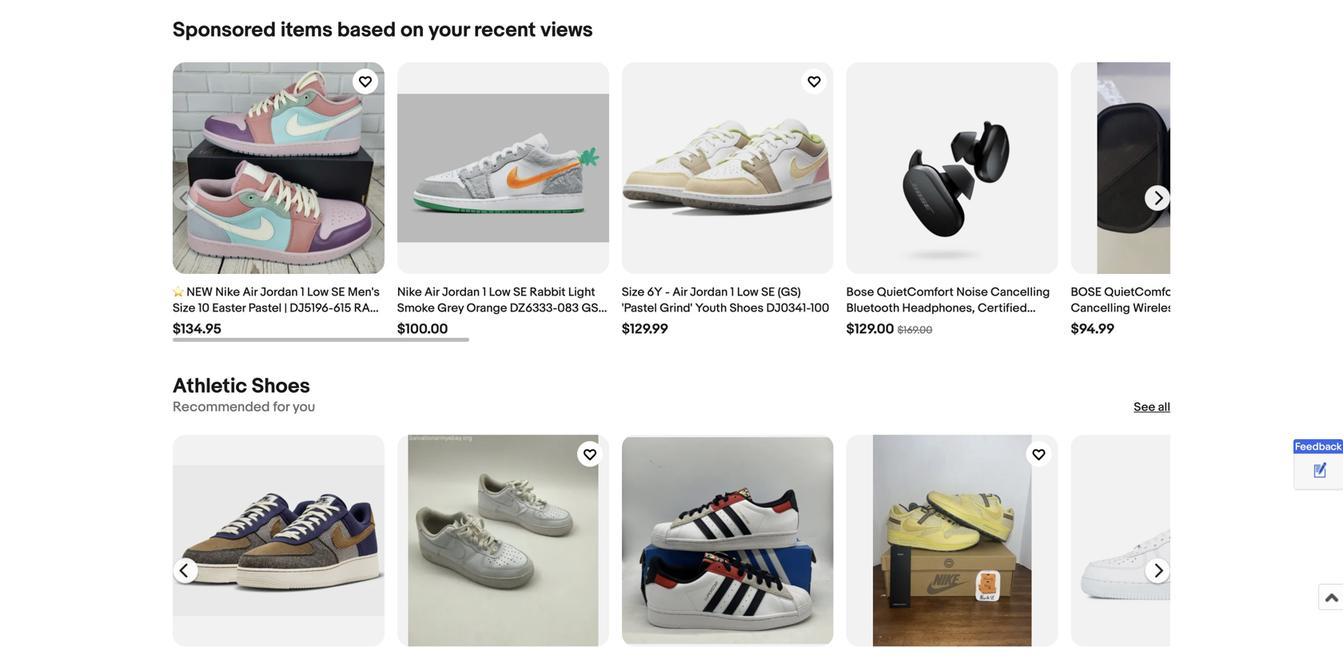 Task type: locate. For each thing, give the bounding box(es) containing it.
1 horizontal spatial cancelling
[[1071, 301, 1131, 316]]

see all link
[[1134, 400, 1171, 416]]

$129.00 text field
[[847, 321, 895, 338]]

low left '(gs)'
[[737, 285, 759, 300]]

1 horizontal spatial quietcomfort
[[1105, 285, 1182, 300]]

$129.00
[[847, 321, 895, 338]]

1 noise from the left
[[957, 285, 988, 300]]

0 horizontal spatial air
[[243, 285, 257, 300]]

0 horizontal spatial noise
[[957, 285, 988, 300]]

0 vertical spatial ⭐
[[173, 285, 184, 300]]

air inside ⭐ new nike air jordan 1 low se men's size 10 easter pastel | dj5196-615 rare ⭐
[[243, 285, 257, 300]]

0 vertical spatial shoes
[[730, 301, 764, 316]]

1 vertical spatial ⭐
[[173, 317, 184, 332]]

0 horizontal spatial jordan
[[260, 285, 298, 300]]

0 horizontal spatial nike
[[215, 285, 240, 300]]

size up 'pastel
[[622, 285, 645, 300]]

0 horizontal spatial headphones,
[[903, 301, 975, 316]]

cancelling down bose
[[1071, 301, 1131, 316]]

2 se from the left
[[513, 285, 527, 300]]

-
[[665, 285, 670, 300]]

size
[[622, 285, 645, 300], [173, 301, 195, 316]]

2 headphones, from the left
[[1183, 301, 1256, 316]]

jordan for 615
[[260, 285, 298, 300]]

2 air from the left
[[425, 285, 439, 300]]

0 horizontal spatial low
[[307, 285, 329, 300]]

$100.00
[[397, 321, 448, 338]]

2 nike from the left
[[397, 285, 422, 300]]

'pastel
[[622, 301, 657, 316]]

2 horizontal spatial se
[[762, 285, 775, 300]]

1 air from the left
[[243, 285, 257, 300]]

quietcomfort up the wireless
[[1105, 285, 1182, 300]]

0 horizontal spatial 1
[[301, 285, 305, 300]]

1 up orange
[[483, 285, 486, 300]]

shoes
[[730, 301, 764, 316], [252, 374, 310, 399]]

3 low from the left
[[737, 285, 759, 300]]

views
[[541, 18, 593, 43]]

nike inside nike air jordan 1 low se rabbit light smoke grey orange dz6333-083 gs new
[[397, 285, 422, 300]]

2 horizontal spatial air
[[673, 285, 688, 300]]

low
[[307, 285, 329, 300], [489, 285, 511, 300], [737, 285, 759, 300]]

quietcomfort inside bose quietcomfort noise cancelling bluetooth headphones, certified refurbished
[[877, 285, 954, 300]]

air up smoke at the left
[[425, 285, 439, 300]]

headphones, up previous price $169.00 text field at the right
[[903, 301, 975, 316]]

low for 615
[[307, 285, 329, 300]]

easter
[[212, 301, 246, 316]]

orange
[[467, 301, 507, 316]]

1 horizontal spatial se
[[513, 285, 527, 300]]

3 1 from the left
[[731, 285, 735, 300]]

ii
[[1220, 285, 1226, 300]]

air inside size 6y - air jordan 1 low se (gs) 'pastel grind' youth shoes dj0341-100 $129.99
[[673, 285, 688, 300]]

cancelling inside bose quietcomfort noise cancelling bluetooth headphones, certified refurbished
[[991, 285, 1050, 300]]

air right -
[[673, 285, 688, 300]]

se left '(gs)'
[[762, 285, 775, 300]]

nike air jordan 1 low se rabbit light smoke grey orange dz6333-083 gs new
[[397, 285, 599, 332]]

nike up smoke at the left
[[397, 285, 422, 300]]

1 for 615
[[301, 285, 305, 300]]

bose quietcomfort noise cancelling bluetooth headphones, certified refurbished
[[847, 285, 1050, 332]]

recent
[[474, 18, 536, 43]]

noise right the ii
[[1229, 285, 1260, 300]]

2 quietcomfort from the left
[[1105, 285, 1182, 300]]

bluetooth
[[847, 301, 900, 316]]

shoes inside size 6y - air jordan 1 low se (gs) 'pastel grind' youth shoes dj0341-100 $129.99
[[730, 301, 764, 316]]

se inside size 6y - air jordan 1 low se (gs) 'pastel grind' youth shoes dj0341-100 $129.99
[[762, 285, 775, 300]]

noise inside bose quietcomfort noise cancelling bluetooth headphones, certified refurbished
[[957, 285, 988, 300]]

1 for $129.99
[[731, 285, 735, 300]]

quietcomfort for headphones,
[[877, 285, 954, 300]]

1 1 from the left
[[301, 285, 305, 300]]

noise up certified
[[957, 285, 988, 300]]

1 inside size 6y - air jordan 1 low se (gs) 'pastel grind' youth shoes dj0341-100 $129.99
[[731, 285, 735, 300]]

1 jordan from the left
[[260, 285, 298, 300]]

low up orange
[[489, 285, 511, 300]]

se
[[331, 285, 345, 300], [513, 285, 527, 300], [762, 285, 775, 300]]

083
[[558, 301, 579, 316]]

0 vertical spatial size
[[622, 285, 645, 300]]

615
[[334, 301, 351, 316]]

2 noise from the left
[[1229, 285, 1260, 300]]

2 horizontal spatial jordan
[[690, 285, 728, 300]]

⭐
[[173, 285, 184, 300], [173, 317, 184, 332]]

nike
[[215, 285, 240, 300], [397, 285, 422, 300]]

low inside ⭐ new nike air jordan 1 low se men's size 10 easter pastel | dj5196-615 rare ⭐
[[307, 285, 329, 300]]

sponsored items based on your recent views
[[173, 18, 593, 43]]

0 horizontal spatial quietcomfort
[[877, 285, 954, 300]]

certified
[[978, 301, 1027, 316]]

cancelling
[[991, 285, 1050, 300], [1071, 301, 1131, 316]]

sponsored
[[173, 18, 276, 43]]

1 horizontal spatial jordan
[[442, 285, 480, 300]]

recommended for you element
[[173, 399, 315, 416]]

1 up dj5196-
[[301, 285, 305, 300]]

nike up easter
[[215, 285, 240, 300]]

low inside size 6y - air jordan 1 low se (gs) 'pastel grind' youth shoes dj0341-100 $129.99
[[737, 285, 759, 300]]

smoke
[[397, 301, 435, 316]]

nike inside ⭐ new nike air jordan 1 low se men's size 10 easter pastel | dj5196-615 rare ⭐
[[215, 285, 240, 300]]

athletic shoes
[[173, 374, 310, 399]]

3 jordan from the left
[[690, 285, 728, 300]]

1 se from the left
[[331, 285, 345, 300]]

youth
[[695, 301, 727, 316]]

previous price $169.00 text field
[[898, 325, 933, 337]]

jordan up |
[[260, 285, 298, 300]]

size left 10
[[173, 301, 195, 316]]

1 horizontal spatial noise
[[1229, 285, 1260, 300]]

0 horizontal spatial size
[[173, 301, 195, 316]]

1 left '(gs)'
[[731, 285, 735, 300]]

0 vertical spatial cancelling
[[991, 285, 1050, 300]]

low inside nike air jordan 1 low se rabbit light smoke grey orange dz6333-083 gs new
[[489, 285, 511, 300]]

jordan up grey
[[442, 285, 480, 300]]

2 horizontal spatial 1
[[731, 285, 735, 300]]

silver
[[1071, 317, 1101, 332]]

cancelling inside bose quietcomfort qc35 ii noise cancelling wireless headphones, silver
[[1071, 301, 1131, 316]]

jordan up youth
[[690, 285, 728, 300]]

recommended for you
[[173, 399, 315, 416]]

$169.00
[[898, 325, 933, 337]]

items
[[281, 18, 333, 43]]

2 low from the left
[[489, 285, 511, 300]]

jordan
[[260, 285, 298, 300], [442, 285, 480, 300], [690, 285, 728, 300]]

1 vertical spatial size
[[173, 301, 195, 316]]

size inside size 6y - air jordan 1 low se (gs) 'pastel grind' youth shoes dj0341-100 $129.99
[[622, 285, 645, 300]]

dz6333-
[[510, 301, 558, 316]]

se up dz6333-
[[513, 285, 527, 300]]

air up pastel
[[243, 285, 257, 300]]

1 vertical spatial shoes
[[252, 374, 310, 399]]

1 horizontal spatial low
[[489, 285, 511, 300]]

1 horizontal spatial 1
[[483, 285, 486, 300]]

|
[[284, 301, 287, 316]]

3 se from the left
[[762, 285, 775, 300]]

0 horizontal spatial cancelling
[[991, 285, 1050, 300]]

quietcomfort inside bose quietcomfort qc35 ii noise cancelling wireless headphones, silver
[[1105, 285, 1182, 300]]

jordan inside ⭐ new nike air jordan 1 low se men's size 10 easter pastel | dj5196-615 rare ⭐
[[260, 285, 298, 300]]

1 horizontal spatial size
[[622, 285, 645, 300]]

headphones,
[[903, 301, 975, 316], [1183, 301, 1256, 316]]

1
[[301, 285, 305, 300], [483, 285, 486, 300], [731, 285, 735, 300]]

grind'
[[660, 301, 693, 316]]

0 horizontal spatial se
[[331, 285, 345, 300]]

1 low from the left
[[307, 285, 329, 300]]

1 vertical spatial cancelling
[[1071, 301, 1131, 316]]

1 horizontal spatial air
[[425, 285, 439, 300]]

2 horizontal spatial low
[[737, 285, 759, 300]]

noise
[[957, 285, 988, 300], [1229, 285, 1260, 300]]

noise inside bose quietcomfort qc35 ii noise cancelling wireless headphones, silver
[[1229, 285, 1260, 300]]

1 horizontal spatial shoes
[[730, 301, 764, 316]]

1 inside ⭐ new nike air jordan 1 low se men's size 10 easter pastel | dj5196-615 rare ⭐
[[301, 285, 305, 300]]

air
[[243, 285, 257, 300], [425, 285, 439, 300], [673, 285, 688, 300]]

1 nike from the left
[[215, 285, 240, 300]]

2 ⭐ from the top
[[173, 317, 184, 332]]

se up the 615 at the top left of page
[[331, 285, 345, 300]]

quietcomfort
[[877, 285, 954, 300], [1105, 285, 1182, 300]]

2 jordan from the left
[[442, 285, 480, 300]]

pastel
[[249, 301, 282, 316]]

low up dj5196-
[[307, 285, 329, 300]]

1 quietcomfort from the left
[[877, 285, 954, 300]]

quietcomfort up $169.00
[[877, 285, 954, 300]]

headphones, down the ii
[[1183, 301, 1256, 316]]

see
[[1134, 401, 1156, 415]]

1 headphones, from the left
[[903, 301, 975, 316]]

1 horizontal spatial nike
[[397, 285, 422, 300]]

2 1 from the left
[[483, 285, 486, 300]]

se for 615
[[331, 285, 345, 300]]

cancelling up certified
[[991, 285, 1050, 300]]

3 air from the left
[[673, 285, 688, 300]]

1 horizontal spatial headphones,
[[1183, 301, 1256, 316]]

se inside ⭐ new nike air jordan 1 low se men's size 10 easter pastel | dj5196-615 rare ⭐
[[331, 285, 345, 300]]

jordan inside size 6y - air jordan 1 low se (gs) 'pastel grind' youth shoes dj0341-100 $129.99
[[690, 285, 728, 300]]



Task type: describe. For each thing, give the bounding box(es) containing it.
0 horizontal spatial shoes
[[252, 374, 310, 399]]

air inside nike air jordan 1 low se rabbit light smoke grey orange dz6333-083 gs new
[[425, 285, 439, 300]]

jordan for $129.99
[[690, 285, 728, 300]]

se for $129.99
[[762, 285, 775, 300]]

on
[[401, 18, 424, 43]]

headphones, inside bose quietcomfort noise cancelling bluetooth headphones, certified refurbished
[[903, 301, 975, 316]]

jordan inside nike air jordan 1 low se rabbit light smoke grey orange dz6333-083 gs new
[[442, 285, 480, 300]]

1 inside nike air jordan 1 low se rabbit light smoke grey orange dz6333-083 gs new
[[483, 285, 486, 300]]

$129.99 text field
[[622, 321, 669, 338]]

(gs)
[[778, 285, 801, 300]]

10
[[198, 301, 210, 316]]

100
[[811, 301, 830, 316]]

$134.95 text field
[[173, 321, 222, 338]]

wireless
[[1133, 301, 1180, 316]]

$100.00 text field
[[397, 321, 448, 338]]

new
[[187, 285, 213, 300]]

6y
[[647, 285, 663, 300]]

light
[[568, 285, 596, 300]]

gs
[[582, 301, 599, 316]]

dj5196-
[[290, 301, 334, 316]]

athletic shoes link
[[173, 374, 310, 399]]

rabbit
[[530, 285, 566, 300]]

refurbished
[[847, 317, 913, 332]]

se inside nike air jordan 1 low se rabbit light smoke grey orange dz6333-083 gs new
[[513, 285, 527, 300]]

low for $129.99
[[737, 285, 759, 300]]

feedback
[[1296, 441, 1342, 454]]

for
[[273, 399, 290, 416]]

dj0341-
[[767, 301, 811, 316]]

air for 615
[[243, 285, 257, 300]]

based
[[337, 18, 396, 43]]

athletic
[[173, 374, 247, 399]]

men's
[[348, 285, 380, 300]]

bose
[[847, 285, 874, 300]]

⭐ new nike air jordan 1 low se men's size 10 easter pastel | dj5196-615 rare ⭐
[[173, 285, 385, 332]]

qc35
[[1184, 285, 1217, 300]]

new
[[397, 317, 422, 332]]

$129.00 $169.00
[[847, 321, 933, 338]]

$129.99
[[622, 321, 669, 338]]

$134.95
[[173, 321, 222, 338]]

rare
[[354, 301, 385, 316]]

grey
[[438, 301, 464, 316]]

you
[[293, 399, 315, 416]]

all
[[1158, 401, 1171, 415]]

recommended
[[173, 399, 270, 416]]

bose
[[1071, 285, 1102, 300]]

your
[[429, 18, 470, 43]]

see all
[[1134, 401, 1171, 415]]

$94.99
[[1071, 321, 1115, 338]]

bose quietcomfort qc35 ii noise cancelling wireless headphones, silver
[[1071, 285, 1260, 332]]

air for $129.99
[[673, 285, 688, 300]]

1 ⭐ from the top
[[173, 285, 184, 300]]

headphones, inside bose quietcomfort qc35 ii noise cancelling wireless headphones, silver
[[1183, 301, 1256, 316]]

size 6y - air jordan 1 low se (gs) 'pastel grind' youth shoes dj0341-100 $129.99
[[622, 285, 830, 338]]

$94.99 text field
[[1071, 321, 1115, 338]]

quietcomfort for cancelling
[[1105, 285, 1182, 300]]

size inside ⭐ new nike air jordan 1 low se men's size 10 easter pastel | dj5196-615 rare ⭐
[[173, 301, 195, 316]]



Task type: vqa. For each thing, say whether or not it's contained in the screenshot.
the dj5196-
yes



